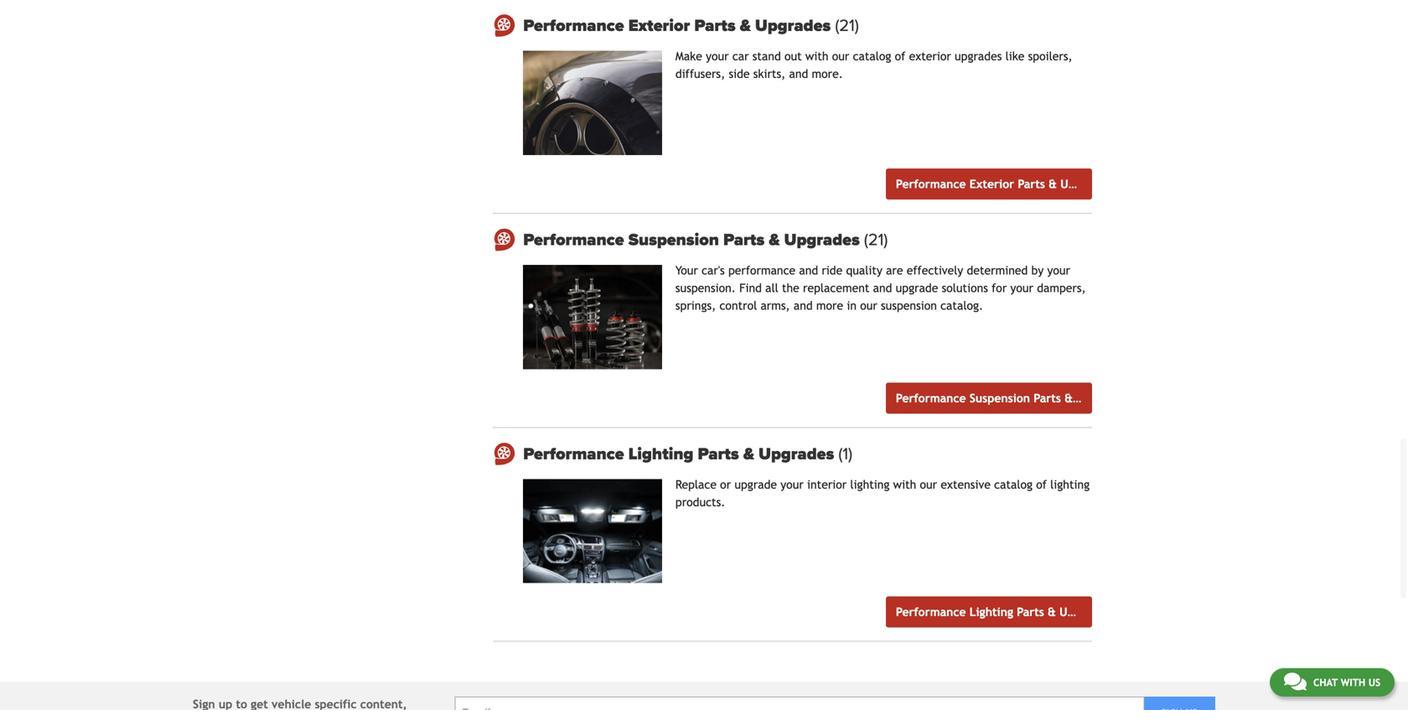 Task type: describe. For each thing, give the bounding box(es) containing it.
our inside your car's performance and ride quality are effectively determined by your suspension. find all the replacement and upgrade solutions for your dampers, springs, control arms, and more in our suspension catalog.
[[861, 299, 878, 312]]

0 horizontal spatial performance suspension parts & upgrades
[[523, 230, 864, 250]]

car
[[733, 49, 749, 63]]

find
[[740, 281, 762, 295]]

performance for performance exterior parts & upgrades link to the top
[[523, 15, 624, 36]]

1 lighting from the left
[[851, 478, 890, 491]]

products.
[[676, 495, 726, 509]]

chat
[[1314, 677, 1338, 688]]

effectively
[[907, 264, 964, 277]]

performance exterior parts & upgrades for bottom performance exterior parts & upgrades link
[[896, 177, 1111, 191]]

exterior
[[909, 49, 952, 63]]

performance exterior parts & upgrades for performance exterior parts & upgrades link to the top
[[523, 15, 835, 36]]

our inside make your car stand out with our catalog of exterior upgrades like spoilers, diffusers, side skirts, and more.
[[832, 49, 850, 63]]

replacement
[[803, 281, 870, 295]]

performance for bottom performance exterior parts & upgrades link
[[896, 177, 966, 191]]

skirts,
[[754, 67, 786, 80]]

your up dampers,
[[1048, 264, 1071, 277]]

arms,
[[761, 299, 790, 312]]

your
[[676, 264, 698, 277]]

interior
[[808, 478, 847, 491]]

0 vertical spatial performance exterior parts & upgrades link
[[523, 15, 1093, 36]]

our inside replace or upgrade your interior lighting with our extensive catalog of lighting products.
[[920, 478, 938, 491]]

upgrade inside replace or upgrade your interior lighting with our extensive catalog of lighting products.
[[735, 478, 777, 491]]

0 vertical spatial performance suspension parts & upgrades link
[[523, 230, 1093, 250]]

of inside replace or upgrade your interior lighting with our extensive catalog of lighting products.
[[1037, 478, 1047, 491]]

car's
[[702, 264, 725, 277]]

make your car stand out with our catalog of exterior upgrades like spoilers, diffusers, side skirts, and more.
[[676, 49, 1073, 80]]

like
[[1006, 49, 1025, 63]]

0 horizontal spatial suspension
[[629, 230, 719, 250]]

0 vertical spatial performance lighting parts & upgrades link
[[523, 444, 1093, 464]]

1 vertical spatial performance suspension parts & upgrades
[[896, 391, 1127, 405]]

your right "for" at right
[[1011, 281, 1034, 295]]

with inside replace or upgrade your interior lighting with our extensive catalog of lighting products.
[[894, 478, 917, 491]]

1 vertical spatial performance suspension parts & upgrades link
[[886, 383, 1127, 414]]

exterior for bottom performance exterior parts & upgrades link
[[970, 177, 1015, 191]]

1 horizontal spatial performance lighting parts & upgrades
[[896, 606, 1110, 619]]

performance exterior parts & upgrades thumbnail image image
[[523, 51, 662, 155]]

Email email field
[[455, 697, 1145, 710]]

replace or upgrade your interior lighting with our extensive catalog of lighting products.
[[676, 478, 1090, 509]]

1 vertical spatial performance lighting parts & upgrades link
[[886, 597, 1110, 628]]

or
[[720, 478, 731, 491]]

performance lighting parts & upgrades thumbnail image image
[[523, 479, 662, 583]]

are
[[886, 264, 904, 277]]

make
[[676, 49, 703, 63]]

upgrades
[[955, 49, 1002, 63]]

diffusers,
[[676, 67, 726, 80]]

exterior for performance exterior parts & upgrades link to the top
[[629, 15, 690, 36]]

extensive
[[941, 478, 991, 491]]

and inside make your car stand out with our catalog of exterior upgrades like spoilers, diffusers, side skirts, and more.
[[789, 67, 809, 80]]

of inside make your car stand out with our catalog of exterior upgrades like spoilers, diffusers, side skirts, and more.
[[895, 49, 906, 63]]



Task type: locate. For each thing, give the bounding box(es) containing it.
2 vertical spatial our
[[920, 478, 938, 491]]

performance for top performance suspension parts & upgrades link
[[523, 230, 624, 250]]

your left interior on the right of the page
[[781, 478, 804, 491]]

stand
[[753, 49, 781, 63]]

0 horizontal spatial our
[[832, 49, 850, 63]]

0 horizontal spatial performance lighting parts & upgrades
[[523, 444, 839, 464]]

1 horizontal spatial performance exterior parts & upgrades
[[896, 177, 1111, 191]]

our right in
[[861, 299, 878, 312]]

catalog.
[[941, 299, 984, 312]]

0 vertical spatial our
[[832, 49, 850, 63]]

suspension
[[629, 230, 719, 250], [970, 391, 1031, 405]]

and down are
[[873, 281, 893, 295]]

lighting
[[629, 444, 694, 464], [970, 606, 1014, 619]]

of right extensive
[[1037, 478, 1047, 491]]

catalog inside make your car stand out with our catalog of exterior upgrades like spoilers, diffusers, side skirts, and more.
[[853, 49, 892, 63]]

0 horizontal spatial lighting
[[851, 478, 890, 491]]

0 vertical spatial performance lighting parts & upgrades
[[523, 444, 839, 464]]

upgrade right or
[[735, 478, 777, 491]]

1 vertical spatial catalog
[[995, 478, 1033, 491]]

&
[[740, 15, 751, 36], [1049, 177, 1057, 191], [769, 230, 780, 250], [1065, 391, 1073, 405], [744, 444, 755, 464], [1048, 606, 1056, 619]]

1 vertical spatial exterior
[[970, 177, 1015, 191]]

0 horizontal spatial lighting
[[629, 444, 694, 464]]

and down out
[[789, 67, 809, 80]]

springs,
[[676, 299, 716, 312]]

control
[[720, 299, 757, 312]]

performance for bottommost performance lighting parts & upgrades link
[[896, 606, 966, 619]]

replace
[[676, 478, 717, 491]]

and down the the
[[794, 299, 813, 312]]

of
[[895, 49, 906, 63], [1037, 478, 1047, 491]]

in
[[847, 299, 857, 312]]

1 vertical spatial with
[[894, 478, 917, 491]]

2 horizontal spatial with
[[1341, 677, 1366, 688]]

performance inside performance exterior parts & upgrades link
[[896, 177, 966, 191]]

1 vertical spatial lighting
[[970, 606, 1014, 619]]

chat with us link
[[1270, 668, 1395, 697]]

comments image
[[1285, 672, 1307, 692]]

chat with us
[[1314, 677, 1381, 688]]

performance for the bottom performance suspension parts & upgrades link
[[896, 391, 966, 405]]

1 vertical spatial performance exterior parts & upgrades
[[896, 177, 1111, 191]]

2 lighting from the left
[[1051, 478, 1090, 491]]

1 vertical spatial performance lighting parts & upgrades
[[896, 606, 1110, 619]]

more.
[[812, 67, 843, 80]]

your inside replace or upgrade your interior lighting with our extensive catalog of lighting products.
[[781, 478, 804, 491]]

our left extensive
[[920, 478, 938, 491]]

side
[[729, 67, 750, 80]]

your inside make your car stand out with our catalog of exterior upgrades like spoilers, diffusers, side skirts, and more.
[[706, 49, 729, 63]]

dampers,
[[1037, 281, 1086, 295]]

1 horizontal spatial of
[[1037, 478, 1047, 491]]

1 vertical spatial our
[[861, 299, 878, 312]]

catalog inside replace or upgrade your interior lighting with our extensive catalog of lighting products.
[[995, 478, 1033, 491]]

0 horizontal spatial catalog
[[853, 49, 892, 63]]

lighting
[[851, 478, 890, 491], [1051, 478, 1090, 491]]

performance lighting parts & upgrades link
[[523, 444, 1093, 464], [886, 597, 1110, 628]]

0 vertical spatial performance exterior parts & upgrades
[[523, 15, 835, 36]]

all
[[766, 281, 779, 295]]

2 vertical spatial with
[[1341, 677, 1366, 688]]

catalog left exterior
[[853, 49, 892, 63]]

0 vertical spatial performance suspension parts & upgrades
[[523, 230, 864, 250]]

0 vertical spatial upgrade
[[896, 281, 939, 295]]

0 vertical spatial of
[[895, 49, 906, 63]]

upgrade up 'suspension'
[[896, 281, 939, 295]]

2 horizontal spatial our
[[920, 478, 938, 491]]

0 horizontal spatial upgrade
[[735, 478, 777, 491]]

out
[[785, 49, 802, 63]]

performance for performance lighting parts & upgrades link to the top
[[523, 444, 624, 464]]

1 vertical spatial upgrade
[[735, 478, 777, 491]]

catalog right extensive
[[995, 478, 1033, 491]]

us
[[1369, 677, 1381, 688]]

performance suspension parts & upgrades link
[[523, 230, 1093, 250], [886, 383, 1127, 414]]

your left car
[[706, 49, 729, 63]]

0 vertical spatial lighting
[[629, 444, 694, 464]]

1 horizontal spatial our
[[861, 299, 878, 312]]

our up more.
[[832, 49, 850, 63]]

spoilers,
[[1029, 49, 1073, 63]]

1 horizontal spatial exterior
[[970, 177, 1015, 191]]

catalog
[[853, 49, 892, 63], [995, 478, 1033, 491]]

by
[[1032, 264, 1044, 277]]

1 horizontal spatial upgrade
[[896, 281, 939, 295]]

with left extensive
[[894, 478, 917, 491]]

1 horizontal spatial with
[[894, 478, 917, 491]]

1 horizontal spatial lighting
[[1051, 478, 1090, 491]]

1 horizontal spatial suspension
[[970, 391, 1031, 405]]

0 vertical spatial catalog
[[853, 49, 892, 63]]

0 vertical spatial with
[[806, 49, 829, 63]]

1 vertical spatial performance exterior parts & upgrades link
[[886, 168, 1111, 199]]

suspension.
[[676, 281, 736, 295]]

1 vertical spatial of
[[1037, 478, 1047, 491]]

performance inside performance suspension parts & upgrades link
[[896, 391, 966, 405]]

0 horizontal spatial performance exterior parts & upgrades
[[523, 15, 835, 36]]

your car's performance and ride quality are effectively determined by your suspension. find all the replacement and upgrade solutions for your dampers, springs, control arms, and more in our suspension catalog.
[[676, 264, 1086, 312]]

1 horizontal spatial performance suspension parts & upgrades
[[896, 391, 1127, 405]]

1 horizontal spatial lighting
[[970, 606, 1014, 619]]

suspension
[[881, 299, 937, 312]]

with up more.
[[806, 49, 829, 63]]

0 horizontal spatial exterior
[[629, 15, 690, 36]]

performance suspension parts & upgrades
[[523, 230, 864, 250], [896, 391, 1127, 405]]

0 vertical spatial suspension
[[629, 230, 719, 250]]

1 vertical spatial suspension
[[970, 391, 1031, 405]]

with
[[806, 49, 829, 63], [894, 478, 917, 491], [1341, 677, 1366, 688]]

exterior inside performance exterior parts & upgrades link
[[970, 177, 1015, 191]]

and
[[789, 67, 809, 80], [799, 264, 819, 277], [873, 281, 893, 295], [794, 299, 813, 312]]

with left the us at the right bottom of page
[[1341, 677, 1366, 688]]

ride
[[822, 264, 843, 277]]

performance
[[729, 264, 796, 277]]

0 vertical spatial exterior
[[629, 15, 690, 36]]

performance suspension parts & upgrades thumbnail image image
[[523, 265, 662, 369]]

more
[[817, 299, 844, 312]]

1 horizontal spatial catalog
[[995, 478, 1033, 491]]

exterior
[[629, 15, 690, 36], [970, 177, 1015, 191]]

the
[[782, 281, 800, 295]]

performance
[[523, 15, 624, 36], [896, 177, 966, 191], [523, 230, 624, 250], [896, 391, 966, 405], [523, 444, 624, 464], [896, 606, 966, 619]]

0 horizontal spatial of
[[895, 49, 906, 63]]

of left exterior
[[895, 49, 906, 63]]

performance inside performance lighting parts & upgrades link
[[896, 606, 966, 619]]

upgrade inside your car's performance and ride quality are effectively determined by your suspension. find all the replacement and upgrade solutions for your dampers, springs, control arms, and more in our suspension catalog.
[[896, 281, 939, 295]]

our
[[832, 49, 850, 63], [861, 299, 878, 312], [920, 478, 938, 491]]

your
[[706, 49, 729, 63], [1048, 264, 1071, 277], [1011, 281, 1034, 295], [781, 478, 804, 491]]

determined
[[967, 264, 1028, 277]]

performance exterior parts & upgrades
[[523, 15, 835, 36], [896, 177, 1111, 191]]

performance exterior parts & upgrades link
[[523, 15, 1093, 36], [886, 168, 1111, 199]]

solutions
[[942, 281, 989, 295]]

with inside make your car stand out with our catalog of exterior upgrades like spoilers, diffusers, side skirts, and more.
[[806, 49, 829, 63]]

quality
[[846, 264, 883, 277]]

and left ride at the right top of page
[[799, 264, 819, 277]]

upgrade
[[896, 281, 939, 295], [735, 478, 777, 491]]

for
[[992, 281, 1007, 295]]

0 horizontal spatial with
[[806, 49, 829, 63]]

upgrades
[[755, 15, 831, 36], [1061, 177, 1111, 191], [784, 230, 860, 250], [1077, 391, 1127, 405], [759, 444, 835, 464], [1060, 606, 1110, 619]]

performance lighting parts & upgrades
[[523, 444, 839, 464], [896, 606, 1110, 619]]

parts
[[695, 15, 736, 36], [1018, 177, 1046, 191], [724, 230, 765, 250], [1034, 391, 1061, 405], [698, 444, 739, 464], [1017, 606, 1045, 619]]



Task type: vqa. For each thing, say whether or not it's contained in the screenshot.
upgrade
yes



